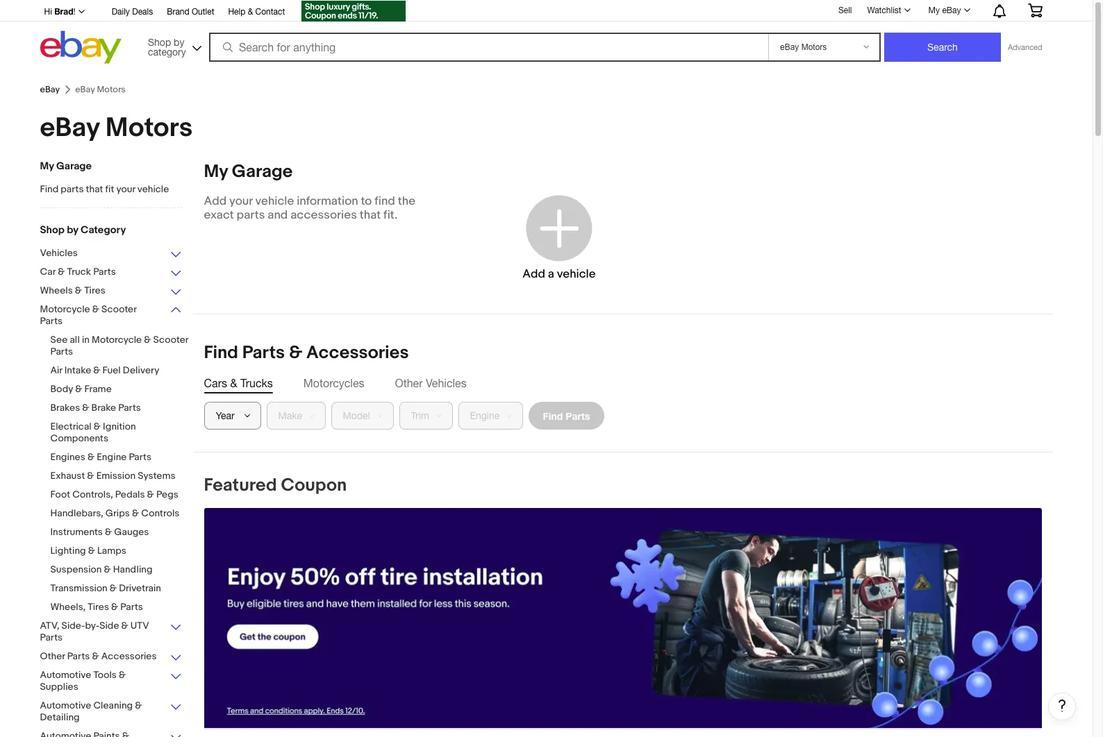 Task type: describe. For each thing, give the bounding box(es) containing it.
1 vertical spatial motorcycle
[[92, 334, 142, 346]]

trucks
[[240, 377, 273, 390]]

category
[[148, 46, 186, 57]]

see all in motorcycle & scooter parts link
[[50, 334, 193, 359]]

featured
[[204, 475, 277, 497]]

add a vehicle button
[[473, 175, 645, 300]]

vehicles inside tab list
[[426, 377, 467, 390]]

shop for shop by category
[[40, 224, 64, 237]]

my inside account navigation
[[928, 6, 940, 15]]

my inside main content
[[204, 161, 228, 183]]

0 horizontal spatial garage
[[56, 160, 92, 173]]

0 vertical spatial parts
[[61, 183, 84, 195]]

2 automotive from the top
[[40, 700, 91, 712]]

ebay inside account navigation
[[942, 6, 961, 15]]

systems
[[138, 470, 175, 482]]

coupon
[[281, 475, 347, 497]]

find parts button
[[528, 402, 605, 430]]

air intake & fuel delivery link
[[50, 365, 193, 378]]

side-
[[62, 620, 85, 632]]

vehicles inside vehicles car & truck parts wheels & tires motorcycle & scooter parts see all in motorcycle & scooter parts air intake & fuel delivery body & frame brakes & brake parts electrical & ignition components engines & engine parts exhaust & emission systems foot controls, pedals & pegs handlebars, grips & controls instruments & gauges lighting & lamps suspension & handling transmission & drivetrain wheels, tires & parts atv, side-by-side & utv parts other parts & accessories automotive tools & supplies automotive cleaning & detailing
[[40, 247, 78, 259]]

help, opens dialogs image
[[1055, 700, 1069, 713]]

& inside tab list
[[230, 377, 237, 390]]

brake
[[91, 402, 116, 414]]

exhaust & emission systems link
[[50, 470, 193, 483]]

atv, side-by-side & utv parts button
[[40, 620, 182, 645]]

that inside "add your vehicle information to find the exact parts and accessories that fit."
[[360, 208, 381, 222]]

frame
[[84, 383, 112, 395]]

garage inside main content
[[232, 161, 293, 183]]

add for add a vehicle
[[523, 267, 545, 281]]

accessories
[[290, 208, 357, 222]]

handlebars, grips & controls link
[[50, 508, 193, 521]]

wheels,
[[50, 602, 86, 613]]

foot
[[50, 489, 70, 501]]

automotive tools & supplies button
[[40, 670, 182, 695]]

parts inside button
[[566, 410, 590, 422]]

0 horizontal spatial my garage
[[40, 160, 92, 173]]

0 horizontal spatial motorcycle
[[40, 304, 90, 315]]

instruments
[[50, 527, 103, 538]]

add a vehicle image
[[523, 191, 596, 264]]

main content containing my garage
[[193, 161, 1076, 738]]

lamps
[[97, 545, 126, 557]]

sell link
[[832, 5, 858, 15]]

brakes & brake parts link
[[50, 402, 193, 415]]

transmission & drivetrain link
[[50, 583, 193, 596]]

handling
[[113, 564, 153, 576]]

find parts
[[543, 410, 590, 422]]

ebay motors
[[40, 112, 193, 144]]

automotive cleaning & detailing button
[[40, 700, 182, 725]]

advanced
[[1008, 43, 1042, 51]]

brand outlet link
[[167, 5, 214, 20]]

outlet
[[192, 7, 214, 17]]

lighting & lamps link
[[50, 545, 193, 558]]

my garage inside main content
[[204, 161, 293, 183]]

ignition
[[103, 421, 136, 433]]

& inside help & contact 'link'
[[248, 7, 253, 17]]

get the coupon image
[[302, 1, 406, 22]]

electrical
[[50, 421, 91, 433]]

exact
[[204, 208, 234, 222]]

tab list containing cars & trucks
[[204, 376, 1042, 391]]

fit
[[105, 183, 114, 195]]

foot controls, pedals & pegs link
[[50, 489, 193, 502]]

find for find parts & accessories
[[204, 342, 238, 364]]

brand
[[167, 7, 189, 17]]

car
[[40, 266, 56, 278]]

delivery
[[123, 365, 159, 376]]

0 horizontal spatial vehicle
[[137, 183, 169, 195]]

daily deals
[[112, 7, 153, 17]]

vehicles car & truck parts wheels & tires motorcycle & scooter parts see all in motorcycle & scooter parts air intake & fuel delivery body & frame brakes & brake parts electrical & ignition components engines & engine parts exhaust & emission systems foot controls, pedals & pegs handlebars, grips & controls instruments & gauges lighting & lamps suspension & handling transmission & drivetrain wheels, tires & parts atv, side-by-side & utv parts other parts & accessories automotive tools & supplies automotive cleaning & detailing
[[40, 247, 188, 724]]

truck
[[67, 266, 91, 278]]

0 horizontal spatial your
[[116, 183, 135, 195]]

your inside "add your vehicle information to find the exact parts and accessories that fit."
[[229, 194, 253, 208]]

electrical & ignition components link
[[50, 421, 193, 446]]

my ebay
[[928, 6, 961, 15]]

0 vertical spatial tires
[[84, 285, 105, 297]]

cars
[[204, 377, 227, 390]]

engines & engine parts link
[[50, 452, 193, 465]]

wheels
[[40, 285, 73, 297]]

in
[[82, 334, 90, 346]]

body & frame link
[[50, 383, 193, 397]]

1 vertical spatial scooter
[[153, 334, 188, 346]]

motorcycles
[[303, 377, 364, 390]]

wheels & tires button
[[40, 285, 182, 298]]

your shopping cart image
[[1027, 3, 1043, 17]]

shop by category
[[40, 224, 126, 237]]

controls
[[141, 508, 179, 520]]

vehicle for add a vehicle
[[557, 267, 596, 281]]

gauges
[[114, 527, 149, 538]]

0 vertical spatial scooter
[[101, 304, 136, 315]]

motors
[[105, 112, 193, 144]]

shop for shop by category
[[148, 36, 171, 48]]

shop by category
[[148, 36, 186, 57]]

category
[[81, 224, 126, 237]]

parts inside "add your vehicle information to find the exact parts and accessories that fit."
[[237, 208, 265, 222]]

enjoy 50% off tire installation image
[[204, 508, 1042, 729]]

other vehicles
[[395, 377, 467, 390]]

hi brad !
[[44, 6, 75, 17]]

motorcycle & scooter parts button
[[40, 304, 182, 329]]

other inside vehicles car & truck parts wheels & tires motorcycle & scooter parts see all in motorcycle & scooter parts air intake & fuel delivery body & frame brakes & brake parts electrical & ignition components engines & engine parts exhaust & emission systems foot controls, pedals & pegs handlebars, grips & controls instruments & gauges lighting & lamps suspension & handling transmission & drivetrain wheels, tires & parts atv, side-by-side & utv parts other parts & accessories automotive tools & supplies automotive cleaning & detailing
[[40, 651, 65, 663]]

none submit inside shop by category banner
[[884, 33, 1001, 62]]

information
[[297, 194, 358, 208]]

instruments & gauges link
[[50, 527, 193, 540]]

air
[[50, 365, 62, 376]]

transmission
[[50, 583, 107, 595]]



Task type: vqa. For each thing, say whether or not it's contained in the screenshot.
eBay
yes



Task type: locate. For each thing, give the bounding box(es) containing it.
detailing
[[40, 712, 80, 724]]

find for find parts that fit your vehicle
[[40, 183, 58, 195]]

1 vertical spatial tires
[[88, 602, 109, 613]]

vehicle right fit
[[137, 183, 169, 195]]

0 horizontal spatial find
[[40, 183, 58, 195]]

scooter
[[101, 304, 136, 315], [153, 334, 188, 346]]

1 horizontal spatial garage
[[232, 161, 293, 183]]

shop by category banner
[[36, 0, 1053, 67]]

handlebars,
[[50, 508, 103, 520]]

1 horizontal spatial find
[[204, 342, 238, 364]]

0 horizontal spatial vehicles
[[40, 247, 78, 259]]

by inside shop by category
[[174, 36, 184, 48]]

components
[[50, 433, 108, 445]]

my up exact
[[204, 161, 228, 183]]

engine
[[97, 452, 127, 463]]

parts left and
[[237, 208, 265, 222]]

add left a
[[523, 267, 545, 281]]

1 horizontal spatial your
[[229, 194, 253, 208]]

1 horizontal spatial my
[[204, 161, 228, 183]]

1 vertical spatial ebay
[[40, 84, 60, 95]]

1 vertical spatial automotive
[[40, 700, 91, 712]]

1 horizontal spatial add
[[523, 267, 545, 281]]

by-
[[85, 620, 99, 632]]

1 horizontal spatial other
[[395, 377, 423, 390]]

garage up the find parts that fit your vehicle
[[56, 160, 92, 173]]

intake
[[64, 365, 91, 376]]

see
[[50, 334, 68, 346]]

find
[[375, 194, 395, 208]]

ebay for ebay motors
[[40, 112, 100, 144]]

automotive left tools
[[40, 670, 91, 681]]

0 vertical spatial that
[[86, 183, 103, 195]]

0 vertical spatial shop
[[148, 36, 171, 48]]

0 vertical spatial automotive
[[40, 670, 91, 681]]

scooter down wheels & tires dropdown button
[[101, 304, 136, 315]]

add inside add a vehicle button
[[523, 267, 545, 281]]

automotive down supplies
[[40, 700, 91, 712]]

motorcycle
[[40, 304, 90, 315], [92, 334, 142, 346]]

1 vertical spatial vehicles
[[426, 377, 467, 390]]

grips
[[105, 508, 130, 520]]

1 horizontal spatial vehicle
[[255, 194, 294, 208]]

fuel
[[103, 365, 121, 376]]

and
[[268, 208, 288, 222]]

brakes
[[50, 402, 80, 414]]

vehicle inside "add your vehicle information to find the exact parts and accessories that fit."
[[255, 194, 294, 208]]

1 horizontal spatial that
[[360, 208, 381, 222]]

find inside button
[[543, 410, 563, 422]]

2 vertical spatial ebay
[[40, 112, 100, 144]]

my
[[928, 6, 940, 15], [40, 160, 54, 173], [204, 161, 228, 183]]

tools
[[93, 670, 117, 681]]

cleaning
[[93, 700, 133, 712]]

brand outlet
[[167, 7, 214, 17]]

that left the fit.
[[360, 208, 381, 222]]

shop by category button
[[142, 31, 204, 61]]

ebay link
[[40, 84, 60, 95]]

vehicles button
[[40, 247, 182, 260]]

0 horizontal spatial scooter
[[101, 304, 136, 315]]

1 horizontal spatial accessories
[[306, 342, 409, 364]]

1 horizontal spatial vehicles
[[426, 377, 467, 390]]

supplies
[[40, 681, 78, 693]]

vehicle inside button
[[557, 267, 596, 281]]

0 horizontal spatial add
[[204, 194, 227, 208]]

suspension & handling link
[[50, 564, 193, 577]]

&
[[248, 7, 253, 17], [58, 266, 65, 278], [75, 285, 82, 297], [92, 304, 99, 315], [144, 334, 151, 346], [289, 342, 302, 364], [93, 365, 100, 376], [230, 377, 237, 390], [75, 383, 82, 395], [82, 402, 89, 414], [94, 421, 101, 433], [87, 452, 95, 463], [87, 470, 94, 482], [147, 489, 154, 501], [132, 508, 139, 520], [105, 527, 112, 538], [88, 545, 95, 557], [104, 564, 111, 576], [110, 583, 117, 595], [111, 602, 118, 613], [121, 620, 128, 632], [92, 651, 99, 663], [119, 670, 126, 681], [135, 700, 142, 712]]

help & contact link
[[228, 5, 285, 20]]

tires up by-
[[88, 602, 109, 613]]

contact
[[255, 7, 285, 17]]

all
[[70, 334, 80, 346]]

exhaust
[[50, 470, 85, 482]]

1 horizontal spatial scooter
[[153, 334, 188, 346]]

0 horizontal spatial by
[[67, 224, 78, 237]]

accessories down the atv, side-by-side & utv parts dropdown button
[[101, 651, 157, 663]]

motorcycle down motorcycle & scooter parts "dropdown button" on the left of page
[[92, 334, 142, 346]]

by
[[174, 36, 184, 48], [67, 224, 78, 237]]

body
[[50, 383, 73, 395]]

1 vertical spatial parts
[[237, 208, 265, 222]]

0 horizontal spatial my
[[40, 160, 54, 173]]

2 vertical spatial find
[[543, 410, 563, 422]]

garage
[[56, 160, 92, 173], [232, 161, 293, 183]]

controls,
[[72, 489, 113, 501]]

find parts that fit your vehicle
[[40, 183, 169, 195]]

accessories inside vehicles car & truck parts wheels & tires motorcycle & scooter parts see all in motorcycle & scooter parts air intake & fuel delivery body & frame brakes & brake parts electrical & ignition components engines & engine parts exhaust & emission systems foot controls, pedals & pegs handlebars, grips & controls instruments & gauges lighting & lamps suspension & handling transmission & drivetrain wheels, tires & parts atv, side-by-side & utv parts other parts & accessories automotive tools & supplies automotive cleaning & detailing
[[101, 651, 157, 663]]

cars & trucks
[[204, 377, 273, 390]]

1 vertical spatial accessories
[[101, 651, 157, 663]]

by left category
[[67, 224, 78, 237]]

a
[[548, 267, 554, 281]]

accessories up motorcycles
[[306, 342, 409, 364]]

0 horizontal spatial shop
[[40, 224, 64, 237]]

0 vertical spatial add
[[204, 194, 227, 208]]

1 automotive from the top
[[40, 670, 91, 681]]

0 vertical spatial other
[[395, 377, 423, 390]]

automotive
[[40, 670, 91, 681], [40, 700, 91, 712]]

engines
[[50, 452, 85, 463]]

add
[[204, 194, 227, 208], [523, 267, 545, 281]]

2 horizontal spatial find
[[543, 410, 563, 422]]

1 horizontal spatial shop
[[148, 36, 171, 48]]

your
[[116, 183, 135, 195], [229, 194, 253, 208]]

0 horizontal spatial parts
[[61, 183, 84, 195]]

1 vertical spatial by
[[67, 224, 78, 237]]

to
[[361, 194, 372, 208]]

1 horizontal spatial by
[[174, 36, 184, 48]]

my garage up the find parts that fit your vehicle
[[40, 160, 92, 173]]

my ebay link
[[921, 2, 976, 19]]

tires
[[84, 285, 105, 297], [88, 602, 109, 613]]

drivetrain
[[119, 583, 161, 595]]

1 horizontal spatial parts
[[237, 208, 265, 222]]

add for add your vehicle information to find the exact parts and accessories that fit.
[[204, 194, 227, 208]]

add inside "add your vehicle information to find the exact parts and accessories that fit."
[[204, 194, 227, 208]]

other
[[395, 377, 423, 390], [40, 651, 65, 663]]

watchlist
[[867, 6, 901, 15]]

None submit
[[884, 33, 1001, 62]]

atv,
[[40, 620, 59, 632]]

shop
[[148, 36, 171, 48], [40, 224, 64, 237]]

my up the find parts that fit your vehicle
[[40, 160, 54, 173]]

pedals
[[115, 489, 145, 501]]

1 horizontal spatial my garage
[[204, 161, 293, 183]]

ebay for ebay
[[40, 84, 60, 95]]

0 horizontal spatial accessories
[[101, 651, 157, 663]]

find parts that fit your vehicle link
[[40, 183, 182, 197]]

brad
[[54, 6, 73, 17]]

add a vehicle
[[523, 267, 596, 281]]

0 vertical spatial ebay
[[942, 6, 961, 15]]

find
[[40, 183, 58, 195], [204, 342, 238, 364], [543, 410, 563, 422]]

hi
[[44, 7, 52, 17]]

scooter up delivery
[[153, 334, 188, 346]]

by for category
[[174, 36, 184, 48]]

0 vertical spatial find
[[40, 183, 58, 195]]

shop down deals
[[148, 36, 171, 48]]

1 vertical spatial shop
[[40, 224, 64, 237]]

lighting
[[50, 545, 86, 557]]

utv
[[130, 620, 149, 632]]

motorcycle down the wheels
[[40, 304, 90, 315]]

main content
[[193, 161, 1076, 738]]

wheels, tires & parts link
[[50, 602, 193, 615]]

2 horizontal spatial my
[[928, 6, 940, 15]]

Search for anything text field
[[211, 34, 765, 60]]

my garage up exact
[[204, 161, 293, 183]]

daily
[[112, 7, 130, 17]]

watchlist link
[[860, 2, 917, 19]]

shop up car
[[40, 224, 64, 237]]

tab list
[[204, 376, 1042, 391]]

sell
[[838, 5, 852, 15]]

1 vertical spatial other
[[40, 651, 65, 663]]

by down brand
[[174, 36, 184, 48]]

that left fit
[[86, 183, 103, 195]]

shop inside shop by category
[[148, 36, 171, 48]]

deals
[[132, 7, 153, 17]]

vehicle right a
[[557, 267, 596, 281]]

your right fit
[[116, 183, 135, 195]]

by for category
[[67, 224, 78, 237]]

1 vertical spatial that
[[360, 208, 381, 222]]

tires down car & truck parts dropdown button
[[84, 285, 105, 297]]

accessories
[[306, 342, 409, 364], [101, 651, 157, 663]]

find for find parts
[[543, 410, 563, 422]]

featured coupon
[[204, 475, 347, 497]]

account navigation
[[36, 0, 1053, 24]]

2 horizontal spatial vehicle
[[557, 267, 596, 281]]

1 horizontal spatial motorcycle
[[92, 334, 142, 346]]

vehicle left information
[[255, 194, 294, 208]]

0 vertical spatial motorcycle
[[40, 304, 90, 315]]

0 vertical spatial accessories
[[306, 342, 409, 364]]

0 horizontal spatial other
[[40, 651, 65, 663]]

fit.
[[383, 208, 398, 222]]

0 vertical spatial vehicles
[[40, 247, 78, 259]]

garage up and
[[232, 161, 293, 183]]

find parts & accessories
[[204, 342, 409, 364]]

car & truck parts button
[[40, 266, 182, 279]]

vehicle for add your vehicle information to find the exact parts and accessories that fit.
[[255, 194, 294, 208]]

ebay
[[942, 6, 961, 15], [40, 84, 60, 95], [40, 112, 100, 144]]

your left and
[[229, 194, 253, 208]]

daily deals link
[[112, 5, 153, 20]]

None text field
[[204, 508, 1042, 729]]

advanced link
[[1001, 33, 1049, 61]]

emission
[[96, 470, 135, 482]]

0 vertical spatial by
[[174, 36, 184, 48]]

parts left fit
[[61, 183, 84, 195]]

other inside tab list
[[395, 377, 423, 390]]

1 vertical spatial find
[[204, 342, 238, 364]]

0 horizontal spatial that
[[86, 183, 103, 195]]

1 vertical spatial add
[[523, 267, 545, 281]]

add left and
[[204, 194, 227, 208]]

add your vehicle information to find the exact parts and accessories that fit.
[[204, 194, 415, 222]]

my right the watchlist link
[[928, 6, 940, 15]]

pegs
[[156, 489, 178, 501]]



